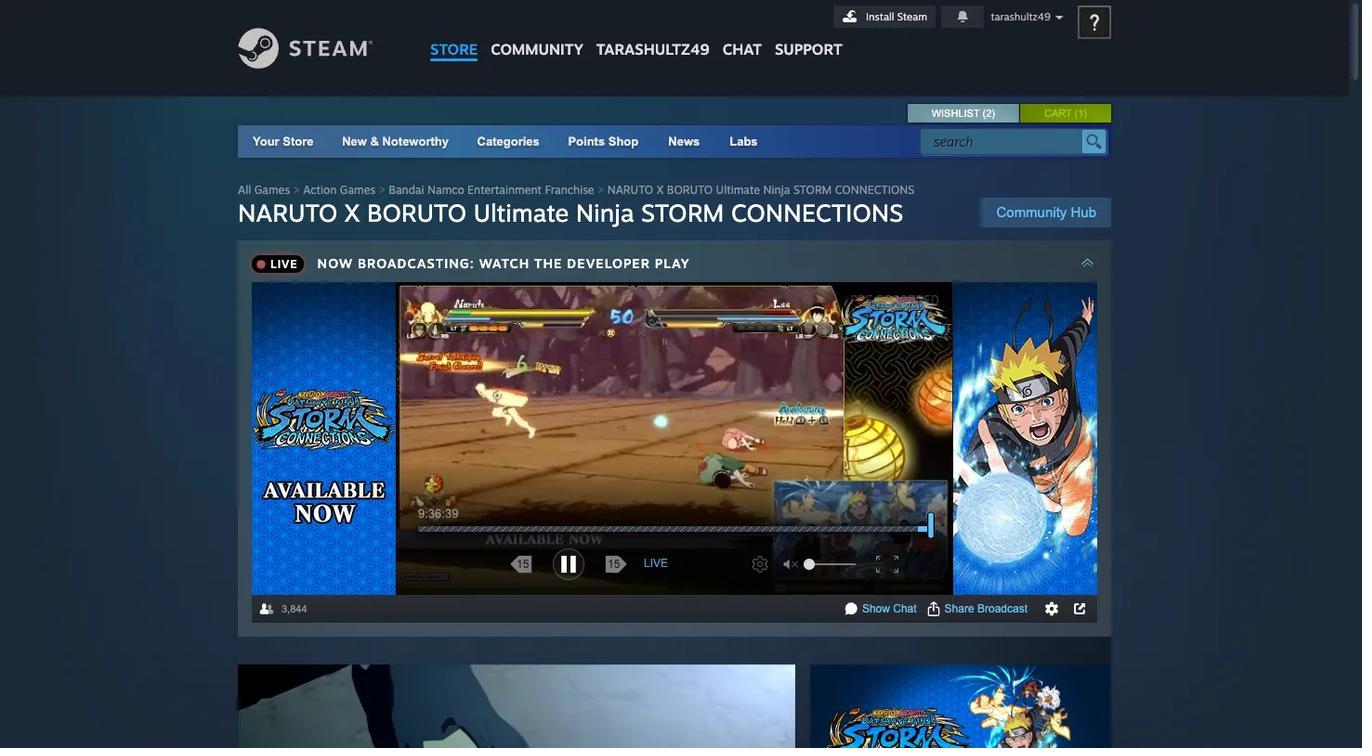 Task type: locate. For each thing, give the bounding box(es) containing it.
naruto down all games link
[[238, 198, 338, 228]]

news link
[[653, 125, 715, 158]]

( for 1
[[1074, 108, 1078, 119]]

x down action games link
[[345, 198, 360, 228]]

community hub
[[996, 204, 1096, 220]]

ultimate down entertainment
[[473, 198, 569, 228]]

2 ) from the left
[[1084, 108, 1087, 119]]

2 > from the left
[[379, 183, 385, 197]]

play
[[655, 255, 690, 271]]

1 horizontal spatial tarashultz49
[[991, 10, 1051, 23]]

0 horizontal spatial 15
[[517, 558, 529, 571]]

0 horizontal spatial boruto
[[367, 198, 466, 228]]

1 horizontal spatial chat
[[893, 603, 917, 616]]

tarashultz49 link
[[590, 0, 716, 67]]

now broadcasting: watch the developer play
[[317, 255, 690, 271]]

0 horizontal spatial (
[[982, 108, 986, 119]]

1 horizontal spatial >
[[379, 183, 385, 197]]

1 vertical spatial ninja
[[576, 198, 634, 228]]

) up search text box
[[992, 108, 995, 119]]

show chat link
[[862, 603, 917, 616]]

0 horizontal spatial )
[[992, 108, 995, 119]]

labs link
[[715, 125, 773, 158]]

1 vertical spatial live
[[644, 557, 668, 570]]

0 vertical spatial connections
[[835, 183, 914, 197]]

x
[[657, 183, 664, 197], [345, 198, 360, 228]]

new & noteworthy link
[[342, 135, 449, 149]]

cart
[[1044, 108, 1072, 119]]

bandai
[[389, 183, 424, 197]]

( right the cart
[[1074, 108, 1078, 119]]

) for 2
[[992, 108, 995, 119]]

0 horizontal spatial tarashultz49
[[596, 40, 710, 59]]

1 vertical spatial connections
[[731, 198, 903, 228]]

15
[[517, 558, 529, 571], [608, 558, 620, 571]]

0 vertical spatial boruto
[[667, 183, 713, 197]]

( right wishlist
[[982, 108, 986, 119]]

1 ( from the left
[[982, 108, 986, 119]]

store link
[[424, 0, 484, 67]]

hub
[[1071, 204, 1096, 220]]

install steam
[[866, 10, 927, 23]]

0 horizontal spatial >
[[293, 183, 300, 197]]

your
[[253, 135, 279, 149]]

naruto
[[607, 183, 653, 197], [238, 198, 338, 228]]

2 ( from the left
[[1074, 108, 1078, 119]]

1 > from the left
[[293, 183, 300, 197]]

store
[[430, 40, 478, 59]]

1 horizontal spatial ultimate
[[716, 183, 760, 197]]

0 horizontal spatial ninja
[[576, 198, 634, 228]]

naruto x boruto ultimate ninja storm connections link
[[607, 183, 914, 197]]

share
[[944, 603, 974, 616]]

2
[[986, 108, 992, 119]]

>
[[293, 183, 300, 197], [379, 183, 385, 197], [597, 183, 604, 197]]

1 horizontal spatial 15
[[608, 558, 620, 571]]

1 horizontal spatial games
[[340, 183, 376, 197]]

ultimate down labs link
[[716, 183, 760, 197]]

0 vertical spatial tarashultz49
[[991, 10, 1051, 23]]

wishlist
[[932, 108, 980, 119]]

games right all
[[254, 183, 290, 197]]

all
[[238, 183, 251, 197]]

2 games from the left
[[340, 183, 376, 197]]

0 horizontal spatial games
[[254, 183, 290, 197]]

chat link
[[716, 0, 768, 63]]

community hub link
[[982, 198, 1111, 228]]

1 ) from the left
[[992, 108, 995, 119]]

1 vertical spatial boruto
[[367, 198, 466, 228]]

ninja down all games > action games > bandai namco entertainment franchise > naruto x boruto ultimate ninja storm connections at top
[[576, 198, 634, 228]]

1 horizontal spatial live
[[644, 557, 668, 570]]

1 horizontal spatial ninja
[[763, 183, 790, 197]]

bandai namco entertainment franchise link
[[389, 183, 594, 197]]

ninja
[[763, 183, 790, 197], [576, 198, 634, 228]]

storm
[[793, 183, 832, 197], [641, 198, 724, 228]]

live
[[270, 257, 298, 271], [644, 557, 668, 570]]

install steam link
[[833, 6, 936, 28]]

0 vertical spatial naruto
[[607, 183, 653, 197]]

share broadcast
[[944, 603, 1028, 616]]

games
[[254, 183, 290, 197], [340, 183, 376, 197]]

new
[[342, 135, 367, 149]]

(
[[982, 108, 986, 119], [1074, 108, 1078, 119]]

9:36:39
[[418, 507, 458, 521]]

ninja down labs link
[[763, 183, 790, 197]]

1 horizontal spatial (
[[1074, 108, 1078, 119]]

show chat
[[862, 603, 917, 616]]

x down news link
[[657, 183, 664, 197]]

chat
[[723, 40, 762, 59], [893, 603, 917, 616]]

support link
[[768, 0, 849, 63]]

0 vertical spatial storm
[[793, 183, 832, 197]]

points shop
[[568, 135, 639, 149]]

)
[[992, 108, 995, 119], [1084, 108, 1087, 119]]

0 vertical spatial x
[[657, 183, 664, 197]]

0 horizontal spatial ultimate
[[473, 198, 569, 228]]

boruto down news link
[[667, 183, 713, 197]]

ultimate
[[716, 183, 760, 197], [473, 198, 569, 228]]

0 horizontal spatial live
[[270, 257, 298, 271]]

chat right 'show' on the right of page
[[893, 603, 917, 616]]

connections
[[835, 183, 914, 197], [731, 198, 903, 228]]

) right the cart
[[1084, 108, 1087, 119]]

steam
[[897, 10, 927, 23]]

0 horizontal spatial naruto
[[238, 198, 338, 228]]

0 vertical spatial chat
[[723, 40, 762, 59]]

> left "bandai"
[[379, 183, 385, 197]]

entertainment
[[467, 183, 542, 197]]

1 horizontal spatial )
[[1084, 108, 1087, 119]]

) for 1
[[1084, 108, 1087, 119]]

all games > action games > bandai namco entertainment franchise > naruto x boruto ultimate ninja storm connections
[[238, 183, 914, 197]]

1 vertical spatial x
[[345, 198, 360, 228]]

1 vertical spatial chat
[[893, 603, 917, 616]]

> right franchise
[[597, 183, 604, 197]]

tarashultz49
[[991, 10, 1051, 23], [596, 40, 710, 59]]

store
[[283, 135, 314, 149]]

naruto down shop
[[607, 183, 653, 197]]

share broadcast link
[[944, 603, 1028, 616]]

boruto down "bandai"
[[367, 198, 466, 228]]

1 15 from the left
[[517, 558, 529, 571]]

boruto
[[667, 183, 713, 197], [367, 198, 466, 228]]

cart         ( 1 )
[[1044, 108, 1087, 119]]

games right action
[[340, 183, 376, 197]]

0 horizontal spatial storm
[[641, 198, 724, 228]]

2 horizontal spatial >
[[597, 183, 604, 197]]

chat left support
[[723, 40, 762, 59]]

franchise
[[545, 183, 594, 197]]

> left action
[[293, 183, 300, 197]]

1 vertical spatial naruto
[[238, 198, 338, 228]]

0 horizontal spatial x
[[345, 198, 360, 228]]

0 horizontal spatial chat
[[723, 40, 762, 59]]



Task type: vqa. For each thing, say whether or not it's contained in the screenshot.
Entertainment
yes



Task type: describe. For each thing, give the bounding box(es) containing it.
labs
[[730, 135, 758, 149]]

0 vertical spatial ultimate
[[716, 183, 760, 197]]

1 horizontal spatial x
[[657, 183, 664, 197]]

now
[[317, 255, 353, 271]]

1 horizontal spatial boruto
[[667, 183, 713, 197]]

1 vertical spatial ultimate
[[473, 198, 569, 228]]

noteworthy
[[382, 135, 449, 149]]

1 horizontal spatial naruto
[[607, 183, 653, 197]]

broadcast
[[977, 603, 1028, 616]]

your store link
[[253, 135, 314, 149]]

categories
[[477, 135, 540, 149]]

community
[[491, 40, 583, 59]]

1 games from the left
[[254, 183, 290, 197]]

2 15 from the left
[[608, 558, 620, 571]]

shop
[[608, 135, 639, 149]]

community link
[[484, 0, 590, 67]]

points
[[568, 135, 605, 149]]

points shop link
[[553, 125, 653, 158]]

install
[[866, 10, 894, 23]]

show
[[862, 603, 890, 616]]

all games link
[[238, 183, 290, 197]]

action
[[303, 183, 337, 197]]

chat inside chat 'link'
[[723, 40, 762, 59]]

developer
[[567, 255, 650, 271]]

0 vertical spatial live
[[270, 257, 298, 271]]

broadcasting:
[[358, 255, 475, 271]]

your store
[[253, 135, 314, 149]]

&
[[370, 135, 379, 149]]

the
[[534, 255, 563, 271]]

action games link
[[303, 183, 376, 197]]

1 vertical spatial storm
[[641, 198, 724, 228]]

1 horizontal spatial storm
[[793, 183, 832, 197]]

support
[[775, 40, 842, 59]]

wishlist                 ( 2 )
[[932, 108, 995, 119]]

community
[[996, 204, 1067, 220]]

1
[[1078, 108, 1084, 119]]

news
[[668, 135, 700, 149]]

1 vertical spatial tarashultz49
[[596, 40, 710, 59]]

watch
[[479, 255, 530, 271]]

categories link
[[477, 135, 540, 149]]

( for 2
[[982, 108, 986, 119]]

3 > from the left
[[597, 183, 604, 197]]

fullscreen image
[[873, 557, 901, 584]]

new & noteworthy
[[342, 135, 449, 149]]

namco
[[427, 183, 464, 197]]

naruto x boruto ultimate ninja storm connections
[[238, 198, 903, 228]]

search text field
[[934, 130, 1078, 154]]

0 vertical spatial ninja
[[763, 183, 790, 197]]



